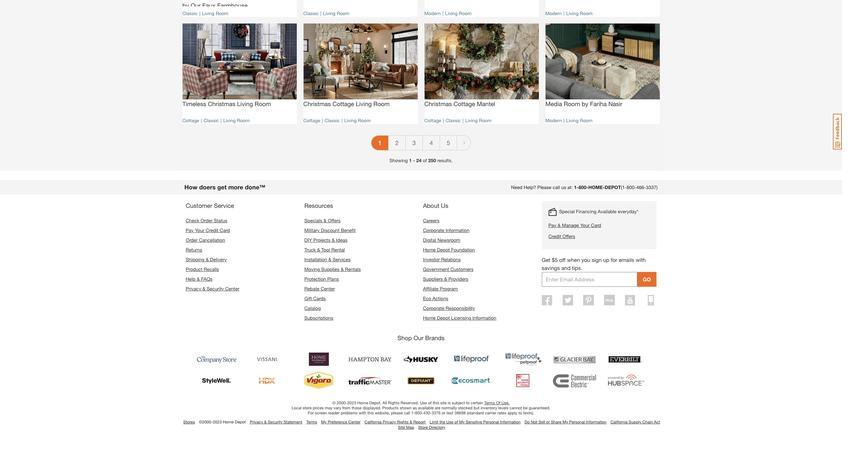 Task type: locate. For each thing, give the bounding box(es) containing it.
actions
[[433, 296, 448, 302]]

0 vertical spatial to
[[466, 401, 470, 406]]

call
[[553, 185, 560, 190], [404, 411, 410, 416]]

diy projects & ideas link
[[304, 238, 347, 243]]

get
[[217, 184, 227, 191]]

home-
[[588, 185, 605, 190]]

1 vertical spatial 1-
[[411, 411, 415, 416]]

the company store image
[[195, 350, 238, 369]]

800- right 'at:'
[[579, 185, 588, 190]]

suppliers
[[423, 277, 443, 282]]

eco
[[423, 296, 431, 302]]

center down problems
[[348, 420, 361, 425]]

1 vertical spatial 1
[[409, 158, 412, 164]]

1 horizontal spatial credit
[[549, 234, 561, 240]]

cottage for christmas cottage living room
[[303, 118, 320, 124]]

home depot on pinterest image
[[583, 295, 594, 306]]

personal down carrier
[[483, 420, 499, 425]]

stylewell image
[[195, 372, 238, 391]]

customers
[[450, 267, 474, 272]]

our right "shop"
[[414, 335, 424, 342]]

0 vertical spatial this
[[433, 401, 439, 406]]

2 horizontal spatial christmas
[[424, 100, 452, 108]]

of right 24
[[423, 158, 427, 164]]

0 horizontal spatial credit
[[206, 228, 218, 233]]

offers
[[328, 218, 341, 224], [563, 234, 575, 240]]

cottage link for timeless christmas living room
[[182, 118, 199, 124]]

hampton bay image
[[348, 350, 392, 369]]

$5
[[552, 257, 558, 263]]

done™
[[245, 184, 265, 191]]

& for specials & offers
[[324, 218, 327, 224]]

security left statement
[[268, 420, 283, 425]]

california down website,
[[365, 420, 382, 425]]

0 horizontal spatial use
[[420, 401, 427, 406]]

us
[[561, 185, 566, 190]]

depot for foundation
[[437, 247, 450, 253]]

1 horizontal spatial 1-
[[574, 185, 579, 190]]

& up "recalls"
[[206, 257, 209, 263]]

0 horizontal spatial 2023
[[213, 420, 222, 425]]

with
[[636, 257, 646, 263], [359, 411, 366, 416]]

800- right depot
[[627, 185, 636, 190]]

or right sell
[[546, 420, 550, 425]]

terms down the for
[[306, 420, 317, 425]]

ecosmart image
[[451, 372, 494, 391]]

home decorators collection image
[[297, 350, 340, 369]]

specials & offers
[[304, 218, 341, 224]]

card down the status
[[220, 228, 230, 233]]

trafficmaster image
[[348, 372, 392, 391]]

faux
[[202, 2, 216, 9]]

catalog link
[[304, 306, 321, 311]]

cottage | classic | living room for timeless christmas living room
[[182, 118, 250, 124]]

0 horizontal spatial 1
[[378, 139, 382, 147]]

1 left -
[[409, 158, 412, 164]]

1 horizontal spatial privacy
[[250, 420, 263, 425]]

status
[[214, 218, 227, 224]]

for
[[611, 257, 617, 263]]

0 vertical spatial of
[[423, 158, 427, 164]]

pay for pay your credit card
[[186, 228, 194, 233]]

of down "38698"
[[455, 420, 458, 425]]

personal right share
[[569, 420, 585, 425]]

0 horizontal spatial by
[[182, 2, 189, 9]]

0 horizontal spatial security
[[207, 286, 224, 292]]

2023 right 'stores' link
[[213, 420, 222, 425]]

depot.
[[369, 401, 381, 406]]

order
[[201, 218, 213, 224], [186, 238, 198, 243]]

corporate down careers
[[423, 228, 444, 233]]

credit up cancellation
[[206, 228, 218, 233]]

credit down pay & manage your card on the top
[[549, 234, 561, 240]]

1 horizontal spatial with
[[636, 257, 646, 263]]

1 christmas from the left
[[208, 100, 235, 108]]

vary
[[334, 406, 341, 411]]

3 cottage | classic | living room from the left
[[424, 118, 492, 124]]

0 vertical spatial 1-
[[574, 185, 579, 190]]

0 horizontal spatial 1-
[[411, 411, 415, 416]]

& left report at the bottom of the page
[[410, 420, 412, 425]]

vigoro image
[[297, 372, 340, 391]]

responsibility
[[446, 306, 475, 311]]

our down the where
[[191, 2, 201, 9]]

all
[[383, 401, 387, 406]]

of inside © 2000-2023 home depot. all rights reserved. use of this site is subject to certain terms of use. local store prices may vary from those displayed. products shown as available are normally stocked but inventory levels cannot be guaranteed. for screen reader problems with this website, please call 1-800-430-3376 or text 38698 (standard carrier rates apply to texts).
[[428, 401, 432, 406]]

lifeproof with petproof technology carpet image
[[502, 350, 545, 369]]

or left text
[[442, 411, 445, 416]]

texts).
[[523, 411, 534, 416]]

1 vertical spatial corporate
[[423, 306, 444, 311]]

38698
[[455, 411, 466, 416]]

2 christmas from the left
[[303, 100, 331, 108]]

your down financing
[[580, 223, 590, 228]]

0 horizontal spatial my
[[321, 420, 327, 425]]

1 vertical spatial 2023
[[213, 420, 222, 425]]

to left be
[[519, 411, 522, 416]]

rights down please
[[397, 420, 409, 425]]

rebate center link
[[304, 286, 335, 292]]

1 horizontal spatial call
[[553, 185, 560, 190]]

1 horizontal spatial use
[[446, 420, 453, 425]]

my right share
[[563, 420, 568, 425]]

& for suppliers & providers
[[444, 277, 447, 282]]

home down eco
[[423, 316, 436, 321]]

of left are
[[428, 401, 432, 406]]

pay down check
[[186, 228, 194, 233]]

center down delivery at the left bottom of the page
[[225, 286, 239, 292]]

corporate responsibility link
[[423, 306, 475, 311]]

but
[[474, 406, 480, 411]]

0 vertical spatial 2023
[[347, 401, 356, 406]]

1 horizontal spatial offers
[[563, 234, 575, 240]]

corporate down the eco actions
[[423, 306, 444, 311]]

1 horizontal spatial security
[[268, 420, 283, 425]]

security for statement
[[268, 420, 283, 425]]

0 vertical spatial call
[[553, 185, 560, 190]]

rights right all
[[388, 401, 400, 406]]

home depot blog image
[[604, 295, 615, 306]]

1 vertical spatial use
[[446, 420, 453, 425]]

0 horizontal spatial or
[[442, 411, 445, 416]]

security down faqs at the left of the page
[[207, 286, 224, 292]]

home accents holiday image
[[502, 372, 545, 391]]

living
[[261, 0, 277, 0], [202, 10, 214, 16], [323, 10, 335, 16], [445, 10, 458, 16], [566, 10, 579, 16], [237, 100, 253, 108], [356, 100, 372, 108], [223, 118, 236, 124], [344, 118, 357, 124], [465, 118, 478, 124], [566, 118, 579, 124]]

2 stretchy image image from the left
[[303, 23, 418, 100]]

privacy & security statement link
[[250, 420, 302, 425]]

0 horizontal spatial call
[[404, 411, 410, 416]]

lifeproof flooring image
[[451, 350, 494, 369]]

from
[[342, 406, 351, 411]]

0 horizontal spatial 800-
[[415, 411, 423, 416]]

offers up discount
[[328, 218, 341, 224]]

security for center
[[207, 286, 224, 292]]

use right the the
[[446, 420, 453, 425]]

0 vertical spatial with
[[636, 257, 646, 263]]

2 vertical spatial of
[[455, 420, 458, 425]]

cottage | classic | living room for christmas cottage living room
[[303, 118, 371, 124]]

1 stretchy image image from the left
[[182, 23, 297, 100]]

plans
[[327, 277, 339, 282]]

| inside where classic meets casual living room by our faux farmhouse classic | living room
[[199, 10, 200, 16]]

0 vertical spatial terms
[[484, 401, 495, 406]]

1 horizontal spatial christmas
[[303, 100, 331, 108]]

pay & manage your card
[[549, 223, 601, 228]]

with right emails
[[636, 257, 646, 263]]

share
[[551, 420, 562, 425]]

with right problems
[[359, 411, 366, 416]]

use right as
[[420, 401, 427, 406]]

1 vertical spatial call
[[404, 411, 410, 416]]

1 horizontal spatial 2023
[[347, 401, 356, 406]]

0 vertical spatial rights
[[388, 401, 400, 406]]

0 horizontal spatial with
[[359, 411, 366, 416]]

1 horizontal spatial pay
[[549, 223, 556, 228]]

1 horizontal spatial cottage link
[[303, 118, 320, 124]]

1- inside © 2000-2023 home depot. all rights reserved. use of this site is subject to certain terms of use. local store prices may vary from those displayed. products shown as available are normally stocked but inventory levels cannot be guaranteed. for screen reader problems with this website, please call 1-800-430-3376 or text 38698 (standard carrier rates apply to texts).
[[411, 411, 415, 416]]

media room by fariha nasir
[[545, 100, 622, 108]]

2 corporate from the top
[[423, 306, 444, 311]]

1- down reserved.
[[411, 411, 415, 416]]

by down the where
[[182, 2, 189, 9]]

timeless
[[182, 100, 206, 108]]

defiant image
[[400, 372, 443, 391]]

classic link for timeless christmas living room
[[204, 118, 219, 124]]

0 vertical spatial security
[[207, 286, 224, 292]]

4 stretchy image image from the left
[[545, 23, 660, 100]]

2 horizontal spatial of
[[455, 420, 458, 425]]

center down plans
[[321, 286, 335, 292]]

1 horizontal spatial center
[[321, 286, 335, 292]]

digital
[[423, 238, 436, 243]]

2 cottage | classic | living room from the left
[[303, 118, 371, 124]]

living room link
[[202, 10, 228, 16], [323, 10, 349, 16], [445, 10, 472, 16], [566, 10, 593, 16], [223, 118, 250, 124], [344, 118, 371, 124], [465, 118, 492, 124], [566, 118, 593, 124]]

hdx image
[[246, 372, 289, 391]]

order up pay your credit card
[[201, 218, 213, 224]]

0 vertical spatial corporate
[[423, 228, 444, 233]]

by
[[182, 2, 189, 9], [582, 100, 588, 108]]

california supply chain act
[[611, 420, 660, 425]]

& left tool
[[317, 247, 320, 253]]

2 california from the left
[[611, 420, 628, 425]]

1 vertical spatial credit
[[549, 234, 561, 240]]

local
[[292, 406, 302, 411]]

0 horizontal spatial personal
[[483, 420, 499, 425]]

1 inside button
[[378, 139, 382, 147]]

installation & services link
[[304, 257, 351, 263]]

2 horizontal spatial privacy
[[383, 420, 396, 425]]

offers down 'manage'
[[563, 234, 575, 240]]

shown
[[400, 406, 412, 411]]

3 stretchy image image from the left
[[424, 23, 539, 100]]

go button
[[637, 272, 656, 287]]

my down screen
[[321, 420, 327, 425]]

& down faqs at the left of the page
[[202, 286, 205, 292]]

cottage link for christmas cottage living room
[[303, 118, 320, 124]]

1 horizontal spatial card
[[591, 223, 601, 228]]

terms left of
[[484, 401, 495, 406]]

0 vertical spatial our
[[191, 2, 201, 9]]

0 horizontal spatial cottage link
[[182, 118, 199, 124]]

of
[[423, 158, 427, 164], [428, 401, 432, 406], [455, 420, 458, 425]]

-
[[413, 158, 415, 164]]

shop
[[398, 335, 412, 342]]

protection
[[304, 277, 326, 282]]

special
[[559, 209, 575, 215]]

0 horizontal spatial cottage | classic | living room
[[182, 118, 250, 124]]

2 horizontal spatial my
[[563, 420, 568, 425]]

help
[[186, 277, 196, 282]]

0 horizontal spatial terms
[[306, 420, 317, 425]]

order up returns
[[186, 238, 198, 243]]

0 vertical spatial by
[[182, 2, 189, 9]]

0 horizontal spatial christmas
[[208, 100, 235, 108]]

1 horizontal spatial to
[[519, 411, 522, 416]]

nasir
[[608, 100, 622, 108]]

1 vertical spatial our
[[414, 335, 424, 342]]

0 vertical spatial or
[[442, 411, 445, 416]]

terms
[[484, 401, 495, 406], [306, 420, 317, 425]]

shipping
[[186, 257, 204, 263]]

cottage | classic | living room for christmas cottage mantel
[[424, 118, 492, 124]]

vissani image
[[246, 350, 289, 369]]

& for privacy & security statement
[[264, 420, 267, 425]]

please
[[537, 185, 551, 190]]

privacy for privacy & security statement
[[250, 420, 263, 425]]

1 horizontal spatial my
[[459, 420, 465, 425]]

1 vertical spatial security
[[268, 420, 283, 425]]

feedback link image
[[833, 114, 842, 150]]

help & faqs link
[[186, 277, 213, 282]]

for
[[308, 411, 314, 416]]

1 horizontal spatial 1
[[409, 158, 412, 164]]

home depot on twitter image
[[563, 295, 573, 306]]

privacy & security statement
[[250, 420, 302, 425]]

this left 'site'
[[433, 401, 439, 406]]

2 personal from the left
[[569, 420, 585, 425]]

shop our brands
[[398, 335, 445, 342]]

& right help
[[197, 277, 200, 282]]

1 cottage | classic | living room from the left
[[182, 118, 250, 124]]

california privacy rights & report
[[365, 420, 426, 425]]

1 vertical spatial with
[[359, 411, 366, 416]]

stretchy image image
[[182, 23, 297, 100], [303, 23, 418, 100], [424, 23, 539, 100], [545, 23, 660, 100]]

home down digital at right bottom
[[423, 247, 436, 253]]

depot
[[605, 185, 621, 190]]

pay up credit offers
[[549, 223, 556, 228]]

pay & manage your card link
[[549, 222, 639, 229]]

1 vertical spatial of
[[428, 401, 432, 406]]

0 horizontal spatial this
[[367, 411, 374, 416]]

(1-
[[621, 185, 627, 190]]

home left depot.
[[357, 401, 368, 406]]

1 horizontal spatial cottage | classic | living room
[[303, 118, 371, 124]]

©
[[332, 401, 336, 406]]

relations
[[441, 257, 461, 263]]

to left 'certain'
[[466, 401, 470, 406]]

pay inside pay & manage your card link
[[549, 223, 556, 228]]

1 horizontal spatial personal
[[569, 420, 585, 425]]

returns
[[186, 247, 202, 253]]

christmas for christmas cottage living room
[[303, 100, 331, 108]]

1 left 2
[[378, 139, 382, 147]]

your up order cancellation
[[195, 228, 204, 233]]

home depot mobile apps image
[[648, 295, 654, 306]]

cottage | classic | living room down timeless christmas living room
[[182, 118, 250, 124]]

1- right 'at:'
[[574, 185, 579, 190]]

use inside © 2000-2023 home depot. all rights reserved. use of this site is subject to certain terms of use. local store prices may vary from those displayed. products shown as available are normally stocked but inventory levels cannot be guaranteed. for screen reader problems with this website, please call 1-800-430-3376 or text 38698 (standard carrier rates apply to texts).
[[420, 401, 427, 406]]

california left supply
[[611, 420, 628, 425]]

cottage | classic | living room down christmas cottage living room
[[303, 118, 371, 124]]

card up credit offers link
[[591, 223, 601, 228]]

& up military discount benefit
[[324, 218, 327, 224]]

2 horizontal spatial cottage link
[[424, 118, 441, 124]]

1 horizontal spatial california
[[611, 420, 628, 425]]

casual
[[241, 0, 260, 0]]

2 horizontal spatial center
[[348, 420, 361, 425]]

0 vertical spatial 1
[[378, 139, 382, 147]]

2023 up problems
[[347, 401, 356, 406]]

2 cottage link from the left
[[303, 118, 320, 124]]

my down "38698"
[[459, 420, 465, 425]]

1 horizontal spatial terms
[[484, 401, 495, 406]]

by left "fariha"
[[582, 100, 588, 108]]

1 cottage link from the left
[[182, 118, 199, 124]]

1 personal from the left
[[483, 420, 499, 425]]

2 button
[[389, 136, 405, 150]]

0 vertical spatial offers
[[328, 218, 341, 224]]

emails
[[619, 257, 634, 263]]

1 horizontal spatial by
[[582, 100, 588, 108]]

customer service
[[186, 202, 234, 210]]

affiliate
[[423, 286, 439, 292]]

my
[[321, 420, 327, 425], [459, 420, 465, 425], [563, 420, 568, 425]]

1 vertical spatial rights
[[397, 420, 409, 425]]

1 horizontal spatial of
[[428, 401, 432, 406]]

3 cottage link from the left
[[424, 118, 441, 124]]

rights inside © 2000-2023 home depot. all rights reserved. use of this site is subject to certain terms of use. local store prices may vary from those displayed. products shown as available are normally stocked but inventory levels cannot be guaranteed. for screen reader problems with this website, please call 1-800-430-3376 or text 38698 (standard carrier rates apply to texts).
[[388, 401, 400, 406]]

2000-
[[337, 401, 347, 406]]

0 vertical spatial depot
[[437, 247, 450, 253]]

0 vertical spatial use
[[420, 401, 427, 406]]

this down depot.
[[367, 411, 374, 416]]

0 horizontal spatial our
[[191, 2, 201, 9]]

3 christmas from the left
[[424, 100, 452, 108]]

truck & tool rental link
[[304, 247, 345, 253]]

services
[[333, 257, 351, 263]]

affiliate program
[[423, 286, 458, 292]]

1 horizontal spatial this
[[433, 401, 439, 406]]

1 vertical spatial depot
[[437, 316, 450, 321]]

1 vertical spatial order
[[186, 238, 198, 243]]

pay your credit card link
[[186, 228, 230, 233]]

1 vertical spatial to
[[519, 411, 522, 416]]

1 corporate from the top
[[423, 228, 444, 233]]

cottage | classic | living room down christmas cottage mantel
[[424, 118, 492, 124]]

card
[[591, 223, 601, 228], [220, 228, 230, 233]]

depot for licensing
[[437, 316, 450, 321]]

california for california privacy rights & report
[[365, 420, 382, 425]]

0 horizontal spatial pay
[[186, 228, 194, 233]]

1 horizontal spatial or
[[546, 420, 550, 425]]

& left ideas
[[332, 238, 335, 243]]

& up supplies
[[328, 257, 331, 263]]

this
[[433, 401, 439, 406], [367, 411, 374, 416]]

0 horizontal spatial center
[[225, 286, 239, 292]]

& down government customers link
[[444, 277, 447, 282]]

1 california from the left
[[365, 420, 382, 425]]

specials
[[304, 218, 322, 224]]

benefit
[[341, 228, 356, 233]]

rebate center
[[304, 286, 335, 292]]

1 vertical spatial terms
[[306, 420, 317, 425]]

800- up report at the bottom of the page
[[415, 411, 423, 416]]

showing
[[390, 158, 408, 164]]

cottage inside christmas cottage living room link
[[333, 100, 354, 108]]

shipping & delivery
[[186, 257, 227, 263]]

0 horizontal spatial order
[[186, 238, 198, 243]]

call left us
[[553, 185, 560, 190]]

& left statement
[[264, 420, 267, 425]]

& left 'manage'
[[558, 223, 561, 228]]

call left as
[[404, 411, 410, 416]]

credit offers link
[[549, 233, 639, 240]]

0 horizontal spatial to
[[466, 401, 470, 406]]



Task type: vqa. For each thing, say whether or not it's contained in the screenshot.
Storm Doors link
no



Task type: describe. For each thing, give the bounding box(es) containing it.
corporate for corporate responsibility
[[423, 306, 444, 311]]

diy projects & ideas
[[304, 238, 347, 243]]

classic link for christmas cottage living room
[[325, 118, 340, 124]]

home depot licensing information link
[[423, 316, 496, 321]]

need
[[511, 185, 522, 190]]

1 vertical spatial or
[[546, 420, 550, 425]]

personal for sensitive
[[483, 420, 499, 425]]

timeless christmas living room link
[[182, 100, 297, 114]]

website,
[[375, 411, 390, 416]]

those
[[352, 406, 362, 411]]

cottage for christmas cottage mantel
[[424, 118, 441, 124]]

1 horizontal spatial 800-
[[579, 185, 588, 190]]

text
[[447, 411, 453, 416]]

normally
[[442, 406, 457, 411]]

is
[[448, 401, 451, 406]]

cottage inside christmas cottage mantel link
[[454, 100, 475, 108]]

with inside © 2000-2023 home depot. all rights reserved. use of this site is subject to certain terms of use. local store prices may vary from those displayed. products shown as available are normally stocked but inventory levels cannot be guaranteed. for screen reader problems with this website, please call 1-800-430-3376 or text 38698 (standard carrier rates apply to texts).
[[359, 411, 366, 416]]

cancellation
[[199, 238, 225, 243]]

digital newsroom
[[423, 238, 460, 243]]

& for help & faqs
[[197, 277, 200, 282]]

customer
[[186, 202, 212, 210]]

3 my from the left
[[563, 420, 568, 425]]

rentals
[[345, 267, 361, 272]]

by inside where classic meets casual living room by our faux farmhouse classic | living room
[[182, 2, 189, 9]]

with inside the get $5 off when you sign up for emails with savings and tips.
[[636, 257, 646, 263]]

1 vertical spatial by
[[582, 100, 588, 108]]

where classic meets casual living room by our faux farmhouse classic | living room
[[182, 0, 295, 16]]

our inside where classic meets casual living room by our faux farmhouse classic | living room
[[191, 2, 201, 9]]

where
[[182, 0, 200, 0]]

about
[[423, 202, 439, 210]]

financing
[[576, 209, 596, 215]]

california for california supply chain act
[[611, 420, 628, 425]]

stretchy image image for christmas cottage living room
[[303, 23, 418, 100]]

supply
[[629, 420, 641, 425]]

corporate for corporate information
[[423, 228, 444, 233]]

& for pay & manage your card
[[558, 223, 561, 228]]

subscriptions
[[304, 316, 333, 321]]

everbilt image
[[604, 350, 647, 369]]

home inside © 2000-2023 home depot. all rights reserved. use of this site is subject to certain terms of use. local store prices may vary from those displayed. products shown as available are normally stocked but inventory levels cannot be guaranteed. for screen reader problems with this website, please call 1-800-430-3376 or text 38698 (standard carrier rates apply to texts).
[[357, 401, 368, 406]]

stretchy image image for christmas cottage mantel
[[424, 23, 539, 100]]

installation & services
[[304, 257, 351, 263]]

3 button
[[406, 136, 423, 150]]

2023 inside © 2000-2023 home depot. all rights reserved. use of this site is subject to certain terms of use. local store prices may vary from those displayed. products shown as available are normally stocked but inventory levels cannot be guaranteed. for screen reader problems with this website, please call 1-800-430-3376 or text 38698 (standard carrier rates apply to texts).
[[347, 401, 356, 406]]

are
[[435, 406, 441, 411]]

military
[[304, 228, 320, 233]]

when
[[567, 257, 580, 263]]

& for shipping & delivery
[[206, 257, 209, 263]]

catalog
[[304, 306, 321, 311]]

terms link
[[306, 420, 317, 425]]

inventory
[[481, 406, 497, 411]]

rebate
[[304, 286, 320, 292]]

media
[[545, 100, 562, 108]]

reserved.
[[401, 401, 419, 406]]

and
[[562, 265, 571, 271]]

& for installation & services
[[328, 257, 331, 263]]

apply
[[508, 411, 517, 416]]

truck
[[304, 247, 316, 253]]

not
[[531, 420, 537, 425]]

or inside © 2000-2023 home depot. all rights reserved. use of this site is subject to certain terms of use. local store prices may vary from those displayed. products shown as available are normally stocked but inventory levels cannot be guaranteed. for screen reader problems with this website, please call 1-800-430-3376 or text 38698 (standard carrier rates apply to texts).
[[442, 411, 445, 416]]

reader
[[328, 411, 340, 416]]

do not sell or share my personal information
[[525, 420, 607, 425]]

pay for pay & manage your card
[[549, 223, 556, 228]]

government
[[423, 267, 449, 272]]

investor relations
[[423, 257, 461, 263]]

ideas
[[336, 238, 347, 243]]

levels
[[498, 406, 509, 411]]

2 vertical spatial depot
[[235, 420, 246, 425]]

0 horizontal spatial your
[[195, 228, 204, 233]]

sell
[[539, 420, 545, 425]]

stocked
[[458, 406, 473, 411]]

2 my from the left
[[459, 420, 465, 425]]

media room by fariha nasir link
[[545, 100, 660, 114]]

cottage link for christmas cottage mantel
[[424, 118, 441, 124]]

home right ©2000-
[[223, 420, 234, 425]]

california supply chain act link
[[611, 420, 660, 425]]

fariha
[[590, 100, 607, 108]]

2 horizontal spatial 800-
[[627, 185, 636, 190]]

how doers get more done™
[[184, 184, 265, 191]]

home depot on facebook image
[[542, 295, 552, 306]]

screen
[[315, 411, 327, 416]]

order cancellation
[[186, 238, 225, 243]]

check
[[186, 218, 199, 224]]

meets
[[223, 0, 239, 0]]

stretchy image image for media room by fariha nasir
[[545, 23, 660, 100]]

careers link
[[423, 218, 439, 224]]

eco actions
[[423, 296, 448, 302]]

faqs
[[201, 277, 213, 282]]

christmas cottage living room link
[[303, 100, 418, 114]]

limit
[[430, 420, 438, 425]]

husky image
[[400, 350, 443, 369]]

investor relations link
[[423, 257, 461, 263]]

0 horizontal spatial offers
[[328, 218, 341, 224]]

glacier bay image
[[553, 350, 596, 369]]

1 my from the left
[[321, 420, 327, 425]]

0 horizontal spatial of
[[423, 158, 427, 164]]

& down services
[[341, 267, 344, 272]]

Enter Email Address text field
[[542, 272, 637, 287]]

service
[[214, 202, 234, 210]]

4
[[430, 139, 433, 147]]

military discount benefit
[[304, 228, 356, 233]]

how
[[184, 184, 198, 191]]

1 horizontal spatial our
[[414, 335, 424, 342]]

christmas for christmas cottage mantel
[[424, 100, 452, 108]]

& for privacy & security center
[[202, 286, 205, 292]]

do
[[525, 420, 530, 425]]

& for truck & tool rental
[[317, 247, 320, 253]]

0 horizontal spatial card
[[220, 228, 230, 233]]

2
[[395, 139, 399, 147]]

0 vertical spatial credit
[[206, 228, 218, 233]]

terms inside © 2000-2023 home depot. all rights reserved. use of this site is subject to certain terms of use. local store prices may vary from those displayed. products shown as available are normally stocked but inventory levels cannot be guaranteed. for screen reader problems with this website, please call 1-800-430-3376 or text 38698 (standard carrier rates apply to texts).
[[484, 401, 495, 406]]

home depot on youtube image
[[625, 295, 636, 306]]

gift cards link
[[304, 296, 326, 302]]

licensing
[[451, 316, 471, 321]]

call inside © 2000-2023 home depot. all rights reserved. use of this site is subject to certain terms of use. local store prices may vary from those displayed. products shown as available are normally stocked but inventory levels cannot be guaranteed. for screen reader problems with this website, please call 1-800-430-3376 or text 38698 (standard carrier rates apply to texts).
[[404, 411, 410, 416]]

stretchy image image for timeless christmas living room
[[182, 23, 297, 100]]

0 vertical spatial order
[[201, 218, 213, 224]]

carrier
[[485, 411, 496, 416]]

credit offers
[[549, 234, 575, 240]]

home depot foundation link
[[423, 247, 475, 253]]

privacy for privacy & security center
[[186, 286, 201, 292]]

more
[[228, 184, 243, 191]]

timeless christmas living room
[[182, 100, 271, 108]]

classic link for christmas cottage mantel
[[446, 118, 461, 124]]

tool
[[321, 247, 330, 253]]

about us
[[423, 202, 448, 210]]

3376
[[432, 411, 441, 416]]

hubspace smart home image
[[604, 372, 647, 391]]

cottage for timeless christmas living room
[[182, 118, 199, 124]]

check order status
[[186, 218, 227, 224]]

1 horizontal spatial your
[[580, 223, 590, 228]]

prices
[[313, 406, 324, 411]]

sign
[[592, 257, 602, 263]]

personal for my
[[569, 420, 585, 425]]

guaranteed.
[[529, 406, 550, 411]]

1 vertical spatial this
[[367, 411, 374, 416]]

displayed.
[[363, 406, 381, 411]]

commercial electric image
[[553, 372, 596, 391]]

corporate information link
[[423, 228, 470, 233]]

5
[[447, 139, 450, 147]]

digital newsroom link
[[423, 238, 460, 243]]

rates
[[497, 411, 506, 416]]

800- inside © 2000-2023 home depot. all rights reserved. use of this site is subject to certain terms of use. local store prices may vary from those displayed. products shown as available are normally stocked but inventory levels cannot be guaranteed. for screen reader problems with this website, please call 1-800-430-3376 or text 38698 (standard carrier rates apply to texts).
[[415, 411, 423, 416]]

be
[[523, 406, 528, 411]]

statement
[[284, 420, 302, 425]]



